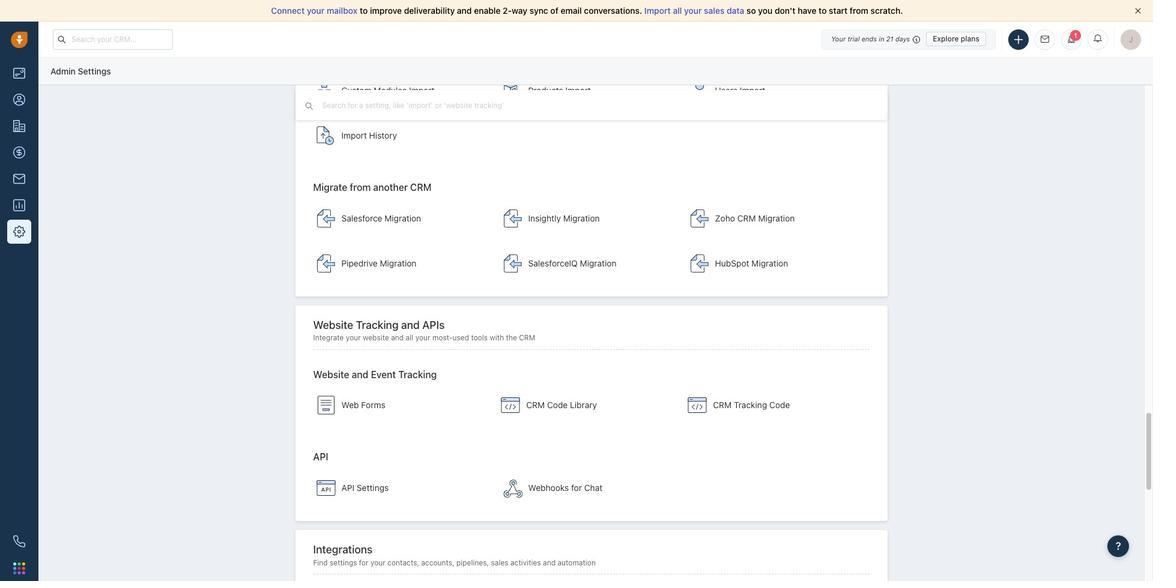 Task type: locate. For each thing, give the bounding box(es) containing it.
sales left data
[[704, 5, 725, 16]]

2 vertical spatial tracking
[[734, 400, 767, 411]]

2 to from the left
[[819, 5, 827, 16]]

integrations
[[313, 544, 373, 556]]

and right website
[[391, 334, 404, 343]]

0 horizontal spatial to
[[360, 5, 368, 16]]

import right conversations.
[[645, 5, 671, 16]]

import
[[645, 5, 671, 16], [409, 85, 435, 95], [566, 85, 591, 95], [740, 85, 766, 95], [342, 130, 367, 140]]

api settings
[[342, 483, 389, 493]]

pipedrive
[[342, 258, 378, 268]]

settings
[[78, 66, 111, 76], [357, 483, 389, 493]]

crm right the a set of code libraries to add, track and update contacts image
[[526, 400, 545, 411]]

1 horizontal spatial api
[[342, 483, 355, 493]]

import history
[[342, 130, 397, 140]]

hubspot
[[715, 258, 750, 268]]

apis
[[423, 319, 445, 331]]

and right 'activities'
[[543, 559, 556, 568]]

1 horizontal spatial all
[[673, 5, 682, 16]]

crm tracking code
[[713, 400, 790, 411]]

to left start
[[819, 5, 827, 16]]

0 vertical spatial api
[[313, 452, 328, 463]]

all left most-
[[406, 334, 414, 343]]

and left enable
[[457, 5, 472, 16]]

salesforce migration
[[342, 213, 421, 223]]

0 horizontal spatial from
[[350, 182, 371, 193]]

automation
[[558, 559, 596, 568]]

0 horizontal spatial sales
[[491, 559, 509, 568]]

all
[[673, 5, 682, 16], [406, 334, 414, 343]]

most-
[[433, 334, 453, 343]]

sales inside integrations find settings for your contacts, accounts, pipelines, sales activities and automation
[[491, 559, 509, 568]]

bring all your sales data from pipedrive using a zip file image
[[316, 254, 336, 273]]

accounts,
[[421, 559, 455, 568]]

automatically create contacts when website visitors sign up image
[[316, 396, 336, 415]]

custom modules import
[[342, 85, 435, 95]]

crm
[[410, 182, 432, 193], [738, 213, 756, 223], [519, 334, 535, 343], [526, 400, 545, 411], [713, 400, 732, 411]]

hubspot migration
[[715, 258, 788, 268]]

web forms link
[[310, 385, 492, 427]]

explore plans link
[[927, 32, 987, 46]]

0 horizontal spatial for
[[359, 559, 369, 568]]

custom
[[342, 85, 372, 95]]

migration right salesforceiq at the top of page
[[580, 258, 617, 268]]

plans
[[961, 34, 980, 43]]

1 vertical spatial website
[[313, 369, 350, 380]]

web forms
[[342, 400, 386, 411]]

from
[[850, 5, 869, 16], [350, 182, 371, 193]]

migration
[[385, 213, 421, 223], [563, 213, 600, 223], [759, 213, 795, 223], [380, 258, 417, 268], [580, 258, 617, 268], [752, 258, 788, 268]]

migration right insightly
[[563, 213, 600, 223]]

history
[[369, 130, 397, 140]]

send email image
[[1041, 36, 1050, 43]]

1 vertical spatial from
[[350, 182, 371, 193]]

email
[[561, 5, 582, 16]]

migration right hubspot
[[752, 258, 788, 268]]

tracking up website
[[356, 319, 399, 331]]

21
[[887, 35, 894, 43]]

bring all your sales data from zoho crm using a zip file image
[[690, 209, 709, 228]]

for right settings
[[359, 559, 369, 568]]

0 vertical spatial from
[[850, 5, 869, 16]]

ends
[[862, 35, 877, 43]]

api right the tokens to access chat and crm apis image
[[342, 483, 355, 493]]

from right migrate
[[350, 182, 371, 193]]

import all your sales data link
[[645, 5, 747, 16]]

crm code library
[[526, 400, 597, 411]]

your left mailbox
[[307, 5, 325, 16]]

0 horizontal spatial all
[[406, 334, 414, 343]]

tokens to access chat and crm apis image
[[316, 479, 336, 498]]

website inside website tracking and apis integrate your website and all your most-used tools with the crm
[[313, 319, 353, 331]]

website for tracking
[[313, 319, 353, 331]]

from right start
[[850, 5, 869, 16]]

0 vertical spatial settings
[[78, 66, 111, 76]]

salesforceiq
[[528, 258, 578, 268]]

insightly
[[528, 213, 561, 223]]

to
[[360, 5, 368, 16], [819, 5, 827, 16]]

import right keep track of every import you've ever done, with record-level details icon
[[342, 130, 367, 140]]

for
[[571, 483, 582, 493], [359, 559, 369, 568]]

connect your mailbox to improve deliverability and enable 2-way sync of email conversations. import all your sales data so you don't have to start from scratch.
[[271, 5, 903, 16]]

your left data
[[684, 5, 702, 16]]

for left chat
[[571, 483, 582, 493]]

website for and
[[313, 369, 350, 380]]

1 horizontal spatial for
[[571, 483, 582, 493]]

1 website from the top
[[313, 319, 353, 331]]

settings right the tokens to access chat and crm apis image
[[357, 483, 389, 493]]

mailbox
[[327, 5, 358, 16]]

your down the apis
[[416, 334, 431, 343]]

salesforceiq migration
[[528, 258, 617, 268]]

freshworks switcher image
[[13, 563, 25, 575]]

2 website from the top
[[313, 369, 350, 380]]

0 vertical spatial all
[[673, 5, 682, 16]]

1 vertical spatial api
[[342, 483, 355, 493]]

1 vertical spatial tracking
[[399, 369, 437, 380]]

2-
[[503, 5, 512, 16]]

1 vertical spatial sales
[[491, 559, 509, 568]]

crm right the
[[519, 334, 535, 343]]

your
[[832, 35, 846, 43]]

data
[[727, 5, 745, 16]]

0 vertical spatial tracking
[[356, 319, 399, 331]]

so
[[747, 5, 756, 16]]

admin settings
[[50, 66, 111, 76]]

all left data
[[673, 5, 682, 16]]

bring all your sales data from salesforce using a zip file image
[[316, 209, 336, 228]]

all inside website tracking and apis integrate your website and all your most-used tools with the crm
[[406, 334, 414, 343]]

website up automatically create contacts when website visitors sign up image
[[313, 369, 350, 380]]

webhooks for chat link
[[497, 468, 679, 510]]

conversations.
[[584, 5, 642, 16]]

integrate your website with the crm to track your visitors and contacts image
[[688, 396, 707, 415]]

another
[[373, 182, 408, 193]]

pipedrive migration
[[342, 258, 417, 268]]

migration down the another at the left of the page
[[385, 213, 421, 223]]

0 vertical spatial for
[[571, 483, 582, 493]]

import history link
[[310, 115, 492, 157]]

migration right pipedrive
[[380, 258, 417, 268]]

zoho
[[715, 213, 735, 223]]

1 horizontal spatial from
[[850, 5, 869, 16]]

bring all your sales data from hubspot using csv files and an api key image
[[690, 254, 709, 273]]

zoho crm migration
[[715, 213, 795, 223]]

api
[[313, 452, 328, 463], [342, 483, 355, 493]]

1 vertical spatial settings
[[357, 483, 389, 493]]

import right users
[[740, 85, 766, 95]]

sales left 'activities'
[[491, 559, 509, 568]]

api up the tokens to access chat and crm apis image
[[313, 452, 328, 463]]

website and event tracking
[[313, 369, 437, 380]]

migration for insightly migration
[[563, 213, 600, 223]]

your left contacts, at left
[[371, 559, 386, 568]]

to right mailbox
[[360, 5, 368, 16]]

0 vertical spatial website
[[313, 319, 353, 331]]

settings right admin at the left of the page
[[78, 66, 111, 76]]

1 horizontal spatial settings
[[357, 483, 389, 493]]

and
[[457, 5, 472, 16], [401, 319, 420, 331], [391, 334, 404, 343], [352, 369, 369, 380], [543, 559, 556, 568]]

tracking right the integrate your website with the crm to track your visitors and contacts image
[[734, 400, 767, 411]]

users import
[[715, 85, 766, 95]]

use webhooks to notify yourself for replies, chat assignments, and more image
[[503, 479, 522, 498]]

0 vertical spatial sales
[[704, 5, 725, 16]]

integrations find settings for your contacts, accounts, pipelines, sales activities and automation
[[313, 544, 596, 568]]

0 horizontal spatial api
[[313, 452, 328, 463]]

crm code library link
[[495, 385, 677, 427]]

web
[[342, 400, 359, 411]]

1 horizontal spatial to
[[819, 5, 827, 16]]

migration for hubspot migration
[[752, 258, 788, 268]]

1 code from the left
[[547, 400, 568, 411]]

1 horizontal spatial code
[[770, 400, 790, 411]]

sales
[[704, 5, 725, 16], [491, 559, 509, 568]]

phone element
[[7, 530, 31, 554]]

tracking for website
[[356, 319, 399, 331]]

connect your mailbox link
[[271, 5, 360, 16]]

tracking inside website tracking and apis integrate your website and all your most-used tools with the crm
[[356, 319, 399, 331]]

tracking
[[356, 319, 399, 331], [399, 369, 437, 380], [734, 400, 767, 411]]

0 horizontal spatial settings
[[78, 66, 111, 76]]

webhooks for chat
[[528, 483, 603, 493]]

website up integrate
[[313, 319, 353, 331]]

api for api
[[313, 452, 328, 463]]

enable
[[474, 5, 501, 16]]

trial
[[848, 35, 860, 43]]

1 vertical spatial for
[[359, 559, 369, 568]]

products
[[528, 85, 563, 95]]

0 horizontal spatial code
[[547, 400, 568, 411]]

1 vertical spatial all
[[406, 334, 414, 343]]

2 code from the left
[[770, 400, 790, 411]]

tracking right event
[[399, 369, 437, 380]]

crm right the integrate your website with the crm to track your visitors and contacts image
[[713, 400, 732, 411]]

website tracking and apis integrate your website and all your most-used tools with the crm
[[313, 319, 535, 343]]



Task type: describe. For each thing, give the bounding box(es) containing it.
import up 'search for a setting, like 'import' or 'website tracking'' text field
[[409, 85, 435, 95]]

import right products
[[566, 85, 591, 95]]

a set of code libraries to add, track and update contacts image
[[501, 396, 520, 415]]

scratch.
[[871, 5, 903, 16]]

start
[[829, 5, 848, 16]]

users
[[715, 85, 738, 95]]

connect
[[271, 5, 305, 16]]

1 to from the left
[[360, 5, 368, 16]]

import your products using csv or xlsx files (sample csv available) image
[[503, 81, 522, 100]]

your inside integrations find settings for your contacts, accounts, pipelines, sales activities and automation
[[371, 559, 386, 568]]

website
[[363, 334, 389, 343]]

activities
[[511, 559, 541, 568]]

tools
[[471, 334, 488, 343]]

explore
[[933, 34, 959, 43]]

explore plans
[[933, 34, 980, 43]]

have
[[798, 5, 817, 16]]

settings for admin settings
[[78, 66, 111, 76]]

phone image
[[13, 536, 25, 548]]

1 horizontal spatial sales
[[704, 5, 725, 16]]

1
[[1074, 32, 1078, 39]]

days
[[896, 35, 910, 43]]

crm right "zoho"
[[738, 213, 756, 223]]

settings for api settings
[[357, 483, 389, 493]]

forms
[[361, 400, 386, 411]]

event
[[371, 369, 396, 380]]

and inside integrations find settings for your contacts, accounts, pipelines, sales activities and automation
[[543, 559, 556, 568]]

and left the apis
[[401, 319, 420, 331]]

tracking for crm
[[734, 400, 767, 411]]

in
[[879, 35, 885, 43]]

used
[[453, 334, 469, 343]]

Search your CRM... text field
[[53, 29, 173, 50]]

crm tracking code link
[[682, 385, 864, 427]]

modules
[[374, 85, 407, 95]]

your left website
[[346, 334, 361, 343]]

insightly migration
[[528, 213, 600, 223]]

integrate
[[313, 334, 344, 343]]

bring all your sales data from salesforceiq using a zip file image
[[503, 254, 522, 273]]

migration for salesforce migration
[[385, 213, 421, 223]]

find
[[313, 559, 328, 568]]

import your custom modules using csv or xlsx files (sample csv available) image
[[316, 81, 336, 100]]

for inside integrations find settings for your contacts, accounts, pipelines, sales activities and automation
[[359, 559, 369, 568]]

way
[[512, 5, 528, 16]]

migration for salesforceiq migration
[[580, 258, 617, 268]]

import your users using csv or xlsx files (sample csv available) image
[[690, 81, 709, 100]]

with
[[490, 334, 504, 343]]

api for api settings
[[342, 483, 355, 493]]

the
[[506, 334, 517, 343]]

products import
[[528, 85, 591, 95]]

crm right the another at the left of the page
[[410, 182, 432, 193]]

deliverability
[[404, 5, 455, 16]]

for inside webhooks for chat link
[[571, 483, 582, 493]]

sync
[[530, 5, 548, 16]]

you
[[758, 5, 773, 16]]

Search for a setting, like 'import' or 'website tracking' text field
[[321, 100, 550, 111]]

migration right "zoho"
[[759, 213, 795, 223]]

api settings link
[[310, 468, 492, 510]]

webhooks
[[528, 483, 569, 493]]

1 link
[[1062, 29, 1082, 50]]

don't
[[775, 5, 796, 16]]

crm inside website tracking and apis integrate your website and all your most-used tools with the crm
[[519, 334, 535, 343]]

keep track of every import you've ever done, with record-level details image
[[316, 126, 336, 145]]

pipelines,
[[457, 559, 489, 568]]

chat
[[584, 483, 603, 493]]

settings
[[330, 559, 357, 568]]

library
[[570, 400, 597, 411]]

of
[[551, 5, 559, 16]]

close image
[[1136, 8, 1142, 14]]

migration for pipedrive migration
[[380, 258, 417, 268]]

contacts,
[[388, 559, 419, 568]]

your trial ends in 21 days
[[832, 35, 910, 43]]

migrate from another crm
[[313, 182, 432, 193]]

migrate
[[313, 182, 347, 193]]

improve
[[370, 5, 402, 16]]

salesforce
[[342, 213, 382, 223]]

and left event
[[352, 369, 369, 380]]

bring all your sales data from insightly using a zip file image
[[503, 209, 522, 228]]

admin
[[50, 66, 76, 76]]



Task type: vqa. For each thing, say whether or not it's contained in the screenshot.
Website corresponding to and
yes



